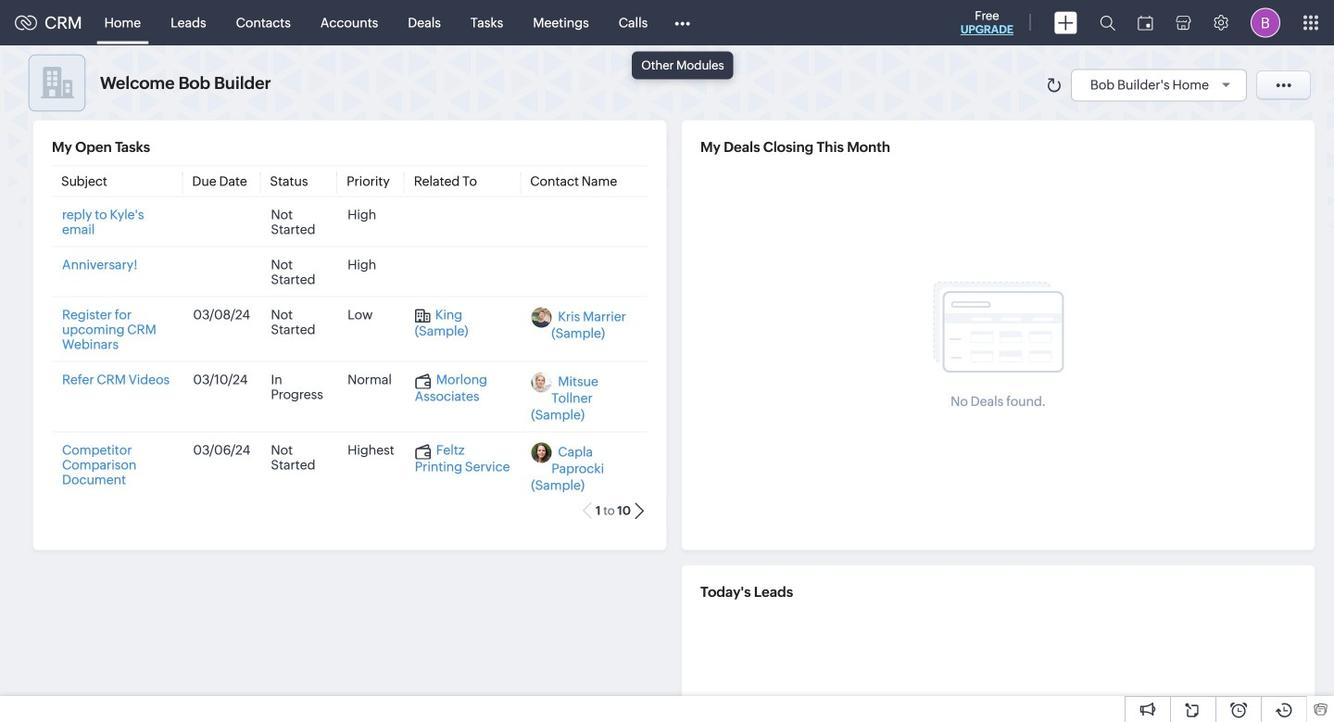 Task type: locate. For each thing, give the bounding box(es) containing it.
Other Modules field
[[663, 8, 703, 38]]

search element
[[1089, 0, 1127, 45]]

profile image
[[1251, 8, 1281, 38]]

calendar image
[[1138, 15, 1154, 30]]

search image
[[1100, 15, 1116, 31]]

create menu image
[[1055, 12, 1078, 34]]

create menu element
[[1044, 0, 1089, 45]]



Task type: vqa. For each thing, say whether or not it's contained in the screenshot.
list
no



Task type: describe. For each thing, give the bounding box(es) containing it.
profile element
[[1240, 0, 1292, 45]]

logo image
[[15, 15, 37, 30]]



